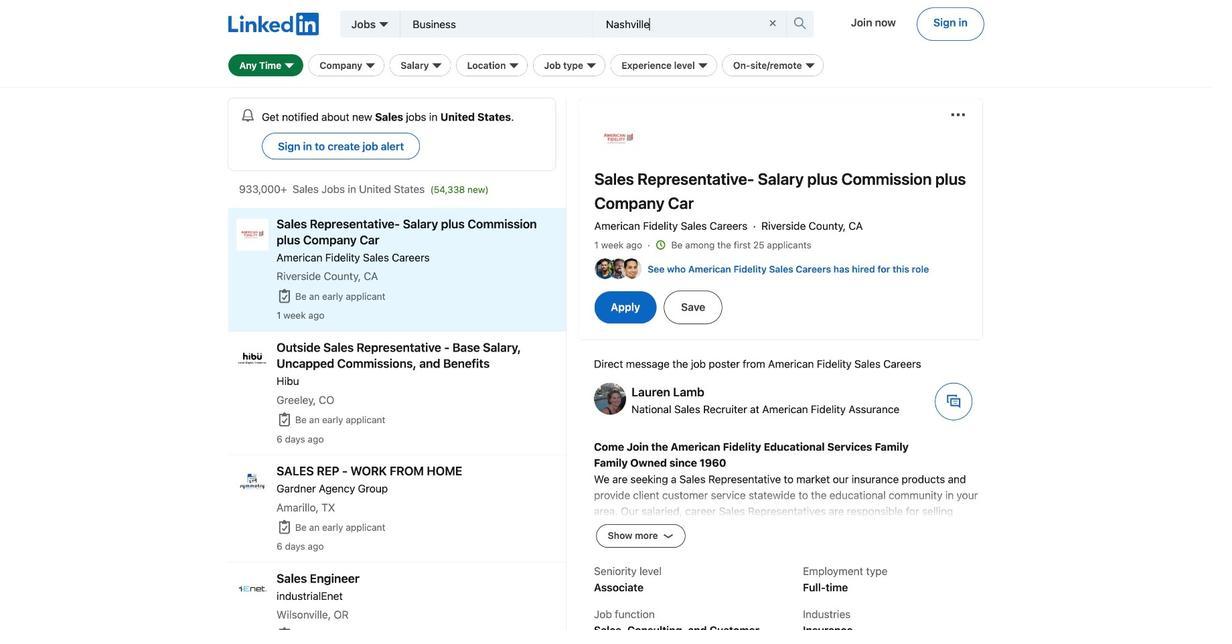Task type: vqa. For each thing, say whether or not it's contained in the screenshot.
svg icon to the top
yes



Task type: describe. For each thing, give the bounding box(es) containing it.
american fidelity sales careers image
[[594, 115, 643, 163]]

2 svg image from the top
[[277, 519, 293, 536]]

none search field inside primary element
[[400, 11, 814, 37]]

Search job titles or companies search field
[[411, 17, 572, 31]]

lauren lamb image
[[594, 383, 626, 415]]

clock image
[[655, 240, 666, 250]]



Task type: locate. For each thing, give the bounding box(es) containing it.
3 svg image from the top
[[277, 627, 293, 630]]

1 svg image from the top
[[277, 412, 293, 428]]

None search field
[[400, 11, 814, 37]]

1 vertical spatial svg image
[[277, 519, 293, 536]]

svg image
[[277, 412, 293, 428], [277, 519, 293, 536], [277, 627, 293, 630]]

0 vertical spatial svg image
[[277, 412, 293, 428]]

2 vertical spatial svg image
[[277, 627, 293, 630]]

main content
[[228, 98, 567, 630]]

Location search field
[[604, 17, 765, 31]]

svg image
[[277, 288, 293, 304]]

primary element
[[228, 0, 984, 51]]



